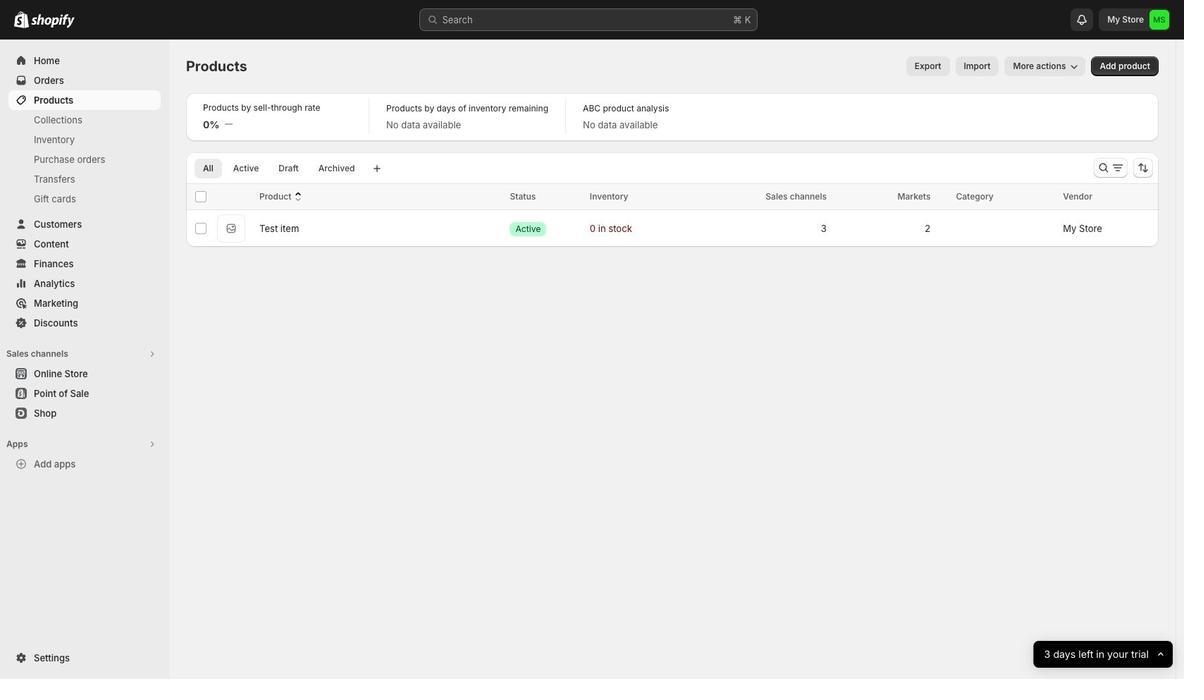 Task type: describe. For each thing, give the bounding box(es) containing it.
my store image
[[1150, 10, 1170, 30]]

0 horizontal spatial shopify image
[[14, 11, 29, 28]]

1 horizontal spatial shopify image
[[31, 14, 75, 28]]



Task type: vqa. For each thing, say whether or not it's contained in the screenshot.
text box
no



Task type: locate. For each thing, give the bounding box(es) containing it.
shopify image
[[14, 11, 29, 28], [31, 14, 75, 28]]

tab list
[[192, 158, 366, 178]]



